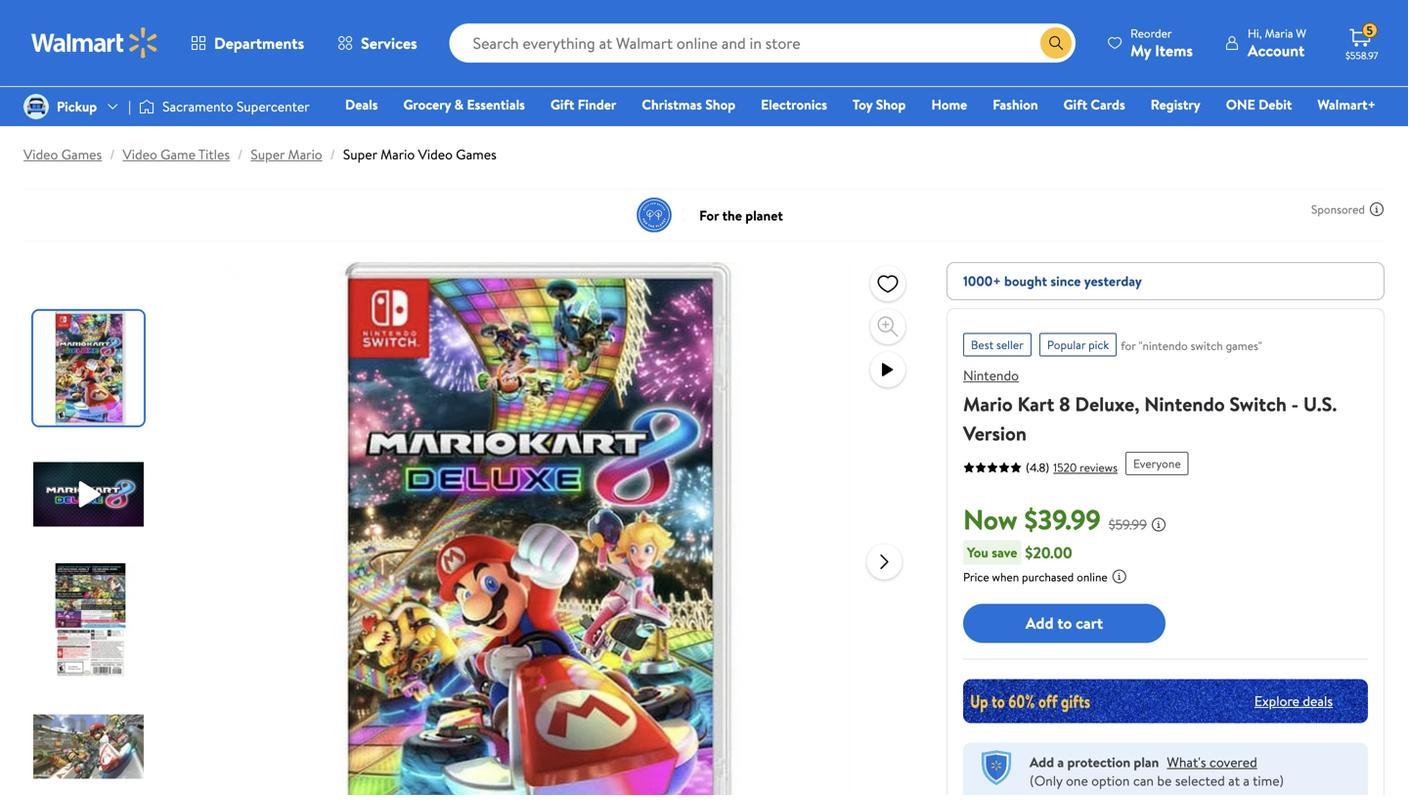 Task type: describe. For each thing, give the bounding box(es) containing it.
what's covered button
[[1167, 752, 1258, 771]]

gift for gift finder
[[551, 95, 575, 114]]

search icon image
[[1049, 35, 1064, 51]]

-
[[1292, 390, 1299, 418]]

electronics
[[761, 95, 827, 114]]

explore deals link
[[1247, 684, 1341, 718]]

popular
[[1047, 336, 1086, 353]]

at
[[1229, 771, 1240, 790]]

add to cart button
[[963, 604, 1166, 643]]

zoom image modal image
[[876, 315, 900, 338]]

sponsored
[[1312, 201, 1365, 218]]

maria
[[1265, 25, 1293, 42]]

reorder my items
[[1131, 25, 1193, 61]]

purchased
[[1022, 568, 1074, 585]]

explore deals
[[1255, 691, 1333, 711]]

video games link
[[23, 145, 102, 164]]

grocery & essentials
[[403, 95, 525, 114]]

"nintendo
[[1139, 337, 1188, 354]]

8
[[1059, 390, 1071, 418]]

1520 reviews link
[[1050, 459, 1118, 476]]

nintendo link
[[963, 366, 1019, 385]]

next media item image
[[873, 550, 896, 574]]

1 horizontal spatial mario
[[381, 145, 415, 164]]

one
[[1066, 771, 1088, 790]]

price
[[963, 568, 989, 585]]

nintendo mario kart 8 deluxe, nintendo switch - u.s. version
[[963, 366, 1337, 447]]

shop for christmas shop
[[706, 95, 736, 114]]

my
[[1131, 40, 1151, 61]]

deals
[[1303, 691, 1333, 711]]

best
[[971, 336, 994, 353]]

can
[[1133, 771, 1154, 790]]

one debit
[[1226, 95, 1292, 114]]

video game titles link
[[123, 145, 230, 164]]

deluxe,
[[1075, 390, 1140, 418]]

cart
[[1076, 612, 1103, 634]]

reviews
[[1080, 459, 1118, 476]]

wpp logo image
[[979, 750, 1014, 786]]

ad disclaimer and feedback image
[[1369, 201, 1385, 217]]

$39.99
[[1024, 500, 1101, 538]]

for
[[1121, 337, 1136, 354]]

w
[[1296, 25, 1307, 42]]

add for add a protection plan what's covered (only one option can be selected at a time)
[[1030, 752, 1054, 771]]

switch
[[1191, 337, 1223, 354]]

gift finder link
[[542, 94, 625, 115]]

services button
[[321, 20, 434, 67]]

games"
[[1226, 337, 1263, 354]]

0 horizontal spatial a
[[1058, 752, 1064, 771]]

1 super from the left
[[251, 145, 285, 164]]

yesterday
[[1084, 271, 1142, 290]]

$558.97
[[1346, 49, 1379, 62]]

popular pick
[[1047, 336, 1109, 353]]

$20.00
[[1025, 542, 1073, 563]]

toy shop
[[853, 95, 906, 114]]

christmas shop
[[642, 95, 736, 114]]

walmart image
[[31, 27, 158, 59]]

now
[[963, 500, 1018, 538]]

option
[[1092, 771, 1130, 790]]

best seller
[[971, 336, 1024, 353]]

grocery & essentials link
[[395, 94, 534, 115]]

mario kart 8 deluxe, nintendo switch - u.s. version - image 3 of 10 image
[[33, 563, 148, 678]]

plan
[[1134, 752, 1159, 771]]

gift cards
[[1064, 95, 1125, 114]]

account
[[1248, 40, 1305, 61]]

u.s.
[[1304, 390, 1337, 418]]

what's
[[1167, 752, 1206, 771]]

sacramento supercenter
[[162, 97, 310, 116]]

home
[[932, 95, 967, 114]]

debit
[[1259, 95, 1292, 114]]

 image for pickup
[[23, 94, 49, 119]]

now $39.99
[[963, 500, 1101, 538]]

you
[[967, 543, 989, 562]]

version
[[963, 420, 1027, 447]]

add a protection plan what's covered (only one option can be selected at a time)
[[1030, 752, 1284, 790]]

1 / from the left
[[110, 145, 115, 164]]

for "nintendo switch games"
[[1121, 337, 1263, 354]]

hi,
[[1248, 25, 1262, 42]]

0 horizontal spatial mario
[[288, 145, 322, 164]]

game
[[161, 145, 196, 164]]

gift for gift cards
[[1064, 95, 1088, 114]]

(4.8)
[[1026, 459, 1050, 476]]

everyone
[[1134, 455, 1181, 472]]

grocery
[[403, 95, 451, 114]]

3 video from the left
[[418, 145, 453, 164]]

add to favorites list, mario kart 8 deluxe, nintendo switch - u.s. version image
[[876, 271, 900, 296]]

gift cards link
[[1055, 94, 1134, 115]]

switch
[[1230, 390, 1287, 418]]

mario kart 8 deluxe, nintendo switch - u.s. version - image 1 of 10 image
[[33, 311, 148, 425]]

toy shop link
[[844, 94, 915, 115]]

registry link
[[1142, 94, 1210, 115]]



Task type: locate. For each thing, give the bounding box(es) containing it.
0 horizontal spatial /
[[110, 145, 115, 164]]

2 super from the left
[[343, 145, 377, 164]]

0 horizontal spatial games
[[61, 145, 102, 164]]

1 horizontal spatial video
[[123, 145, 157, 164]]

games down pickup
[[61, 145, 102, 164]]

games
[[61, 145, 102, 164], [456, 145, 497, 164]]

shop inside toy shop link
[[876, 95, 906, 114]]

since
[[1051, 271, 1081, 290]]

3 / from the left
[[330, 145, 335, 164]]

gift
[[551, 95, 575, 114], [1064, 95, 1088, 114]]

1 horizontal spatial nintendo
[[1145, 390, 1225, 418]]

christmas
[[642, 95, 702, 114]]

legal information image
[[1112, 568, 1127, 584]]

1 horizontal spatial super
[[343, 145, 377, 164]]

super mario video games link
[[343, 145, 497, 164]]

a left the one
[[1058, 752, 1064, 771]]

video down grocery
[[418, 145, 453, 164]]

mario kart 8 deluxe, nintendo switch - u.s. version image
[[225, 262, 851, 795]]

video
[[23, 145, 58, 164], [123, 145, 157, 164], [418, 145, 453, 164]]

one
[[1226, 95, 1256, 114]]

1520
[[1054, 459, 1077, 476]]

super
[[251, 145, 285, 164], [343, 145, 377, 164]]

 image
[[23, 94, 49, 119], [139, 97, 155, 116]]

mario down 'supercenter'
[[288, 145, 322, 164]]

mario kart 8 deluxe, nintendo switch - u.s. version - image 4 of 10 image
[[33, 690, 148, 795]]

be
[[1157, 771, 1172, 790]]

(only
[[1030, 771, 1063, 790]]

1 horizontal spatial /
[[238, 145, 243, 164]]

seller
[[997, 336, 1024, 353]]

gift left finder
[[551, 95, 575, 114]]

nintendo down for "nintendo switch games"
[[1145, 390, 1225, 418]]

video down pickup
[[23, 145, 58, 164]]

covered
[[1210, 752, 1258, 771]]

 image for sacramento supercenter
[[139, 97, 155, 116]]

pick
[[1089, 336, 1109, 353]]

0 horizontal spatial  image
[[23, 94, 49, 119]]

0 horizontal spatial video
[[23, 145, 58, 164]]

add inside the add a protection plan what's covered (only one option can be selected at a time)
[[1030, 752, 1054, 771]]

bought
[[1004, 271, 1048, 290]]

video left game
[[123, 145, 157, 164]]

add left to at the right bottom of page
[[1026, 612, 1054, 634]]

learn more about strikethrough prices image
[[1151, 517, 1167, 532]]

2 horizontal spatial /
[[330, 145, 335, 164]]

games down 'grocery & essentials'
[[456, 145, 497, 164]]

save
[[992, 543, 1018, 562]]

&
[[454, 95, 464, 114]]

reorder
[[1131, 25, 1172, 42]]

video games / video game titles / super mario / super mario video games
[[23, 145, 497, 164]]

1 horizontal spatial shop
[[876, 95, 906, 114]]

mario down nintendo link
[[963, 390, 1013, 418]]

2 gift from the left
[[1064, 95, 1088, 114]]

cards
[[1091, 95, 1125, 114]]

2 games from the left
[[456, 145, 497, 164]]

/ right titles on the left of the page
[[238, 145, 243, 164]]

mario kart 8 deluxe, nintendo switch - u.s. version - image 2 of 10 image
[[33, 437, 148, 552]]

departments
[[214, 32, 304, 54]]

0 horizontal spatial shop
[[706, 95, 736, 114]]

electronics link
[[752, 94, 836, 115]]

2 / from the left
[[238, 145, 243, 164]]

1 video from the left
[[23, 145, 58, 164]]

mario inside nintendo mario kart 8 deluxe, nintendo switch - u.s. version
[[963, 390, 1013, 418]]

0 vertical spatial add
[[1026, 612, 1054, 634]]

2 horizontal spatial video
[[418, 145, 453, 164]]

1 shop from the left
[[706, 95, 736, 114]]

a
[[1058, 752, 1064, 771], [1243, 771, 1250, 790]]

a right at
[[1243, 771, 1250, 790]]

1 games from the left
[[61, 145, 102, 164]]

$59.99
[[1109, 515, 1147, 534]]

view video image
[[876, 358, 900, 381]]

mario down grocery
[[381, 145, 415, 164]]

(4.8) 1520 reviews
[[1026, 459, 1118, 476]]

mario
[[288, 145, 322, 164], [381, 145, 415, 164], [963, 390, 1013, 418]]

/
[[110, 145, 115, 164], [238, 145, 243, 164], [330, 145, 335, 164]]

walmart+
[[1318, 95, 1376, 114]]

5
[[1367, 22, 1373, 39]]

0 vertical spatial nintendo
[[963, 366, 1019, 385]]

services
[[361, 32, 417, 54]]

online
[[1077, 568, 1108, 585]]

walmart+ link
[[1309, 94, 1385, 115]]

1 gift from the left
[[551, 95, 575, 114]]

supercenter
[[237, 97, 310, 116]]

super down 'supercenter'
[[251, 145, 285, 164]]

1000+ bought since yesterday
[[963, 271, 1142, 290]]

add inside add to cart button
[[1026, 612, 1054, 634]]

 image right |
[[139, 97, 155, 116]]

2 video from the left
[[123, 145, 157, 164]]

shop inside christmas shop link
[[706, 95, 736, 114]]

shop for toy shop
[[876, 95, 906, 114]]

nintendo
[[963, 366, 1019, 385], [1145, 390, 1225, 418]]

add for add to cart
[[1026, 612, 1054, 634]]

finder
[[578, 95, 616, 114]]

Search search field
[[450, 23, 1076, 63]]

0 horizontal spatial nintendo
[[963, 366, 1019, 385]]

1 vertical spatial nintendo
[[1145, 390, 1225, 418]]

shop right toy
[[876, 95, 906, 114]]

to
[[1058, 612, 1072, 634]]

one debit link
[[1217, 94, 1301, 115]]

0 horizontal spatial super
[[251, 145, 285, 164]]

1 horizontal spatial a
[[1243, 771, 1250, 790]]

selected
[[1175, 771, 1225, 790]]

2 horizontal spatial mario
[[963, 390, 1013, 418]]

kart
[[1018, 390, 1055, 418]]

super mario link
[[251, 145, 322, 164]]

you save $20.00
[[967, 542, 1073, 563]]

/ right video games link at the left of page
[[110, 145, 115, 164]]

deals link
[[336, 94, 387, 115]]

when
[[992, 568, 1019, 585]]

pickup
[[57, 97, 97, 116]]

shop
[[706, 95, 736, 114], [876, 95, 906, 114]]

1 vertical spatial add
[[1030, 752, 1054, 771]]

fashion link
[[984, 94, 1047, 115]]

registry
[[1151, 95, 1201, 114]]

super down deals 'link'
[[343, 145, 377, 164]]

up to sixty percent off deals. shop now. image
[[963, 679, 1368, 723]]

1 horizontal spatial games
[[456, 145, 497, 164]]

departments button
[[174, 20, 321, 67]]

titles
[[198, 145, 230, 164]]

|
[[128, 97, 131, 116]]

home link
[[923, 94, 976, 115]]

fashion
[[993, 95, 1038, 114]]

price when purchased online
[[963, 568, 1108, 585]]

christmas shop link
[[633, 94, 744, 115]]

 image left pickup
[[23, 94, 49, 119]]

Walmart Site-Wide search field
[[450, 23, 1076, 63]]

hi, maria w account
[[1248, 25, 1307, 61]]

0 horizontal spatial gift
[[551, 95, 575, 114]]

toy
[[853, 95, 873, 114]]

add left the one
[[1030, 752, 1054, 771]]

2 shop from the left
[[876, 95, 906, 114]]

shop right christmas
[[706, 95, 736, 114]]

explore
[[1255, 691, 1300, 711]]

1 horizontal spatial gift
[[1064, 95, 1088, 114]]

1000+
[[963, 271, 1001, 290]]

time)
[[1253, 771, 1284, 790]]

gift left cards
[[1064, 95, 1088, 114]]

1 horizontal spatial  image
[[139, 97, 155, 116]]

protection
[[1068, 752, 1131, 771]]

nintendo down best seller
[[963, 366, 1019, 385]]

/ right 'super mario' link
[[330, 145, 335, 164]]



Task type: vqa. For each thing, say whether or not it's contained in the screenshot.
covered
yes



